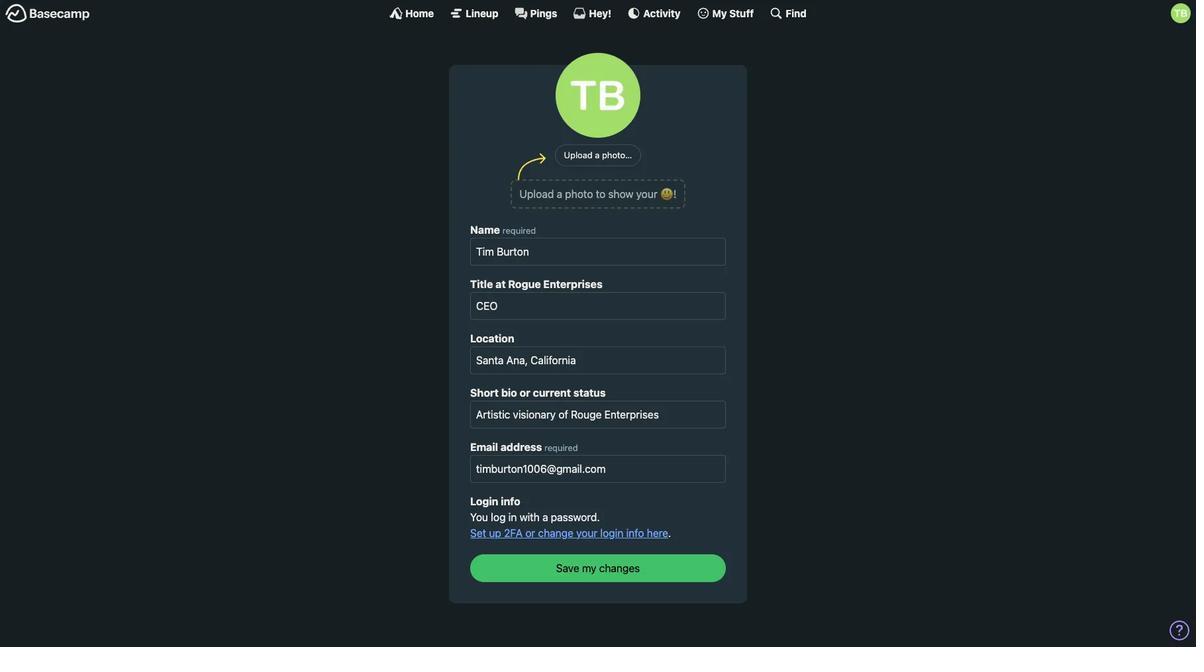 Task type: describe. For each thing, give the bounding box(es) containing it.
upload a photo…
[[564, 149, 633, 160]]

with
[[520, 511, 540, 523]]

up
[[489, 527, 502, 539]]

home link
[[390, 7, 434, 20]]

short bio or current status
[[471, 387, 606, 399]]

lineup link
[[450, 7, 499, 20]]

set
[[471, 527, 487, 539]]

pings
[[531, 7, 558, 19]]

activity
[[644, 7, 681, 19]]

login
[[471, 495, 499, 507]]

title at rogue enterprises
[[471, 278, 603, 290]]

required inside 'name required'
[[503, 225, 536, 236]]

login info you log in with              a password. set up 2fa or change your login info here .
[[471, 495, 672, 539]]

photo…
[[602, 149, 633, 160]]

stuff
[[730, 7, 754, 19]]

a for photo
[[557, 188, 563, 200]]

home
[[406, 7, 434, 19]]

status
[[574, 387, 606, 399]]

find
[[786, 7, 807, 19]]

Short bio or current status text field
[[471, 401, 726, 428]]

log
[[491, 511, 506, 523]]

Location text field
[[471, 346, 726, 374]]

title
[[471, 278, 493, 290]]

password.
[[551, 511, 600, 523]]

login
[[601, 527, 624, 539]]

set up 2fa or change your login info here link
[[471, 527, 669, 539]]

photo
[[565, 188, 593, 200]]

email
[[471, 441, 498, 453]]

show
[[609, 188, 634, 200]]

tim burton image
[[556, 53, 641, 138]]

change
[[538, 527, 574, 539]]

enterprises
[[544, 278, 603, 290]]

your inside login info you log in with              a password. set up 2fa or change your login info here .
[[577, 527, 598, 539]]

bio
[[502, 387, 517, 399]]

😃!
[[661, 188, 677, 200]]

current
[[533, 387, 571, 399]]

upload a photo… button
[[555, 144, 642, 166]]

upload a photo to show your 😃!
[[520, 188, 677, 200]]



Task type: vqa. For each thing, say whether or not it's contained in the screenshot.
Home
yes



Task type: locate. For each thing, give the bounding box(es) containing it.
a inside upload a photo… button
[[595, 149, 600, 160]]

my stuff button
[[697, 7, 754, 20]]

hey!
[[589, 7, 612, 19]]

0 vertical spatial upload
[[564, 149, 593, 160]]

address
[[501, 441, 542, 453]]

in
[[509, 511, 517, 523]]

your left "😃!"
[[637, 188, 658, 200]]

upload for upload a photo…
[[564, 149, 593, 160]]

0 vertical spatial info
[[501, 495, 521, 507]]

a for photo…
[[595, 149, 600, 160]]

a left photo
[[557, 188, 563, 200]]

or down with
[[526, 527, 536, 539]]

required
[[503, 225, 536, 236], [545, 442, 578, 453]]

your down password.
[[577, 527, 598, 539]]

a
[[595, 149, 600, 160], [557, 188, 563, 200], [543, 511, 548, 523]]

2 horizontal spatial a
[[595, 149, 600, 160]]

or inside login info you log in with              a password. set up 2fa or change your login info here .
[[526, 527, 536, 539]]

1 vertical spatial info
[[627, 527, 645, 539]]

0 horizontal spatial your
[[577, 527, 598, 539]]

name
[[471, 224, 500, 236]]

1 vertical spatial or
[[526, 527, 536, 539]]

upload left photo
[[520, 188, 554, 200]]

required right "address"
[[545, 442, 578, 453]]

main element
[[0, 0, 1197, 26]]

None submit
[[471, 554, 726, 582]]

1 horizontal spatial required
[[545, 442, 578, 453]]

upload
[[564, 149, 593, 160], [520, 188, 554, 200]]

my stuff
[[713, 7, 754, 19]]

0 vertical spatial a
[[595, 149, 600, 160]]

0 vertical spatial or
[[520, 387, 531, 399]]

or
[[520, 387, 531, 399], [526, 527, 536, 539]]

a right with
[[543, 511, 548, 523]]

pings button
[[515, 7, 558, 20]]

Title at Rogue Enterprises text field
[[471, 292, 726, 320]]

you
[[471, 511, 488, 523]]

a inside login info you log in with              a password. set up 2fa or change your login info here .
[[543, 511, 548, 523]]

0 horizontal spatial required
[[503, 225, 536, 236]]

0 horizontal spatial a
[[543, 511, 548, 523]]

or right bio
[[520, 387, 531, 399]]

short
[[471, 387, 499, 399]]

info
[[501, 495, 521, 507], [627, 527, 645, 539]]

0 vertical spatial required
[[503, 225, 536, 236]]

email address required
[[471, 441, 578, 453]]

tim burton image
[[1172, 3, 1192, 23]]

1 horizontal spatial your
[[637, 188, 658, 200]]

2 vertical spatial a
[[543, 511, 548, 523]]

find button
[[770, 7, 807, 20]]

upload left the photo…
[[564, 149, 593, 160]]

.
[[669, 527, 672, 539]]

lineup
[[466, 7, 499, 19]]

here
[[647, 527, 669, 539]]

None email field
[[471, 455, 726, 483]]

info left here
[[627, 527, 645, 539]]

to
[[596, 188, 606, 200]]

0 vertical spatial your
[[637, 188, 658, 200]]

1 vertical spatial your
[[577, 527, 598, 539]]

a left the photo…
[[595, 149, 600, 160]]

rogue
[[509, 278, 541, 290]]

your
[[637, 188, 658, 200], [577, 527, 598, 539]]

1 vertical spatial a
[[557, 188, 563, 200]]

2fa
[[504, 527, 523, 539]]

upload inside button
[[564, 149, 593, 160]]

info up in
[[501, 495, 521, 507]]

1 vertical spatial required
[[545, 442, 578, 453]]

name required
[[471, 224, 536, 236]]

location
[[471, 332, 515, 344]]

1 vertical spatial upload
[[520, 188, 554, 200]]

switch accounts image
[[5, 3, 90, 24]]

hey! button
[[574, 7, 612, 20]]

0 horizontal spatial upload
[[520, 188, 554, 200]]

1 horizontal spatial info
[[627, 527, 645, 539]]

required right name
[[503, 225, 536, 236]]

0 horizontal spatial info
[[501, 495, 521, 507]]

my
[[713, 7, 727, 19]]

1 horizontal spatial upload
[[564, 149, 593, 160]]

activity link
[[628, 7, 681, 20]]

1 horizontal spatial a
[[557, 188, 563, 200]]

at
[[496, 278, 506, 290]]

required inside 'email address required'
[[545, 442, 578, 453]]

None text field
[[471, 238, 726, 265]]

upload for upload a photo to show your 😃!
[[520, 188, 554, 200]]



